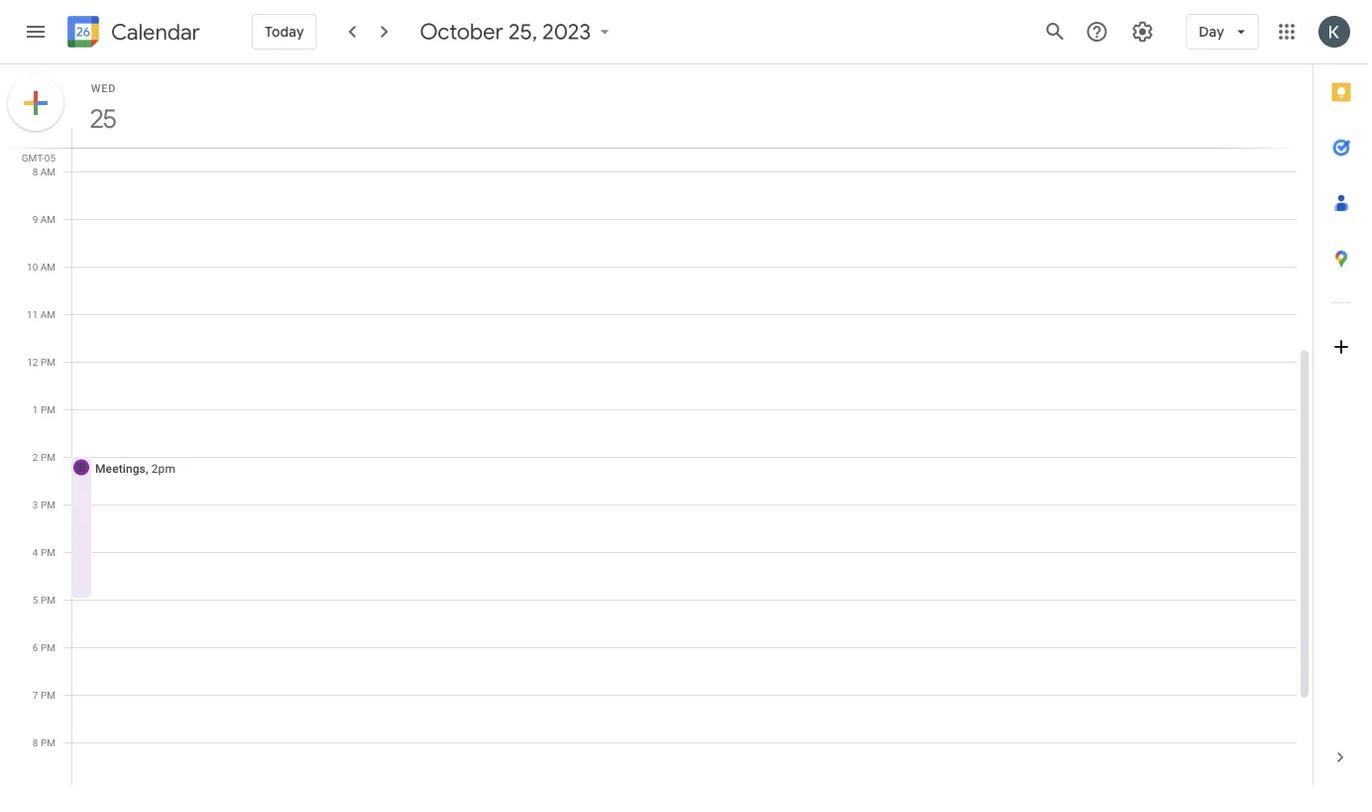 Task type: describe. For each thing, give the bounding box(es) containing it.
calendar heading
[[107, 18, 200, 46]]

gmt-05
[[22, 152, 56, 164]]

12
[[27, 356, 38, 368]]

pm for 8 pm
[[41, 737, 56, 749]]

2pm
[[152, 462, 176, 476]]

meetings , 2pm
[[95, 462, 176, 476]]

october 25, 2023 button
[[412, 18, 623, 46]]

5 pm
[[33, 594, 56, 606]]

am for 8 am
[[40, 166, 56, 178]]

8 for 8 am
[[32, 166, 38, 178]]

25
[[89, 103, 115, 135]]

8 am
[[32, 166, 56, 178]]

9 am
[[32, 213, 56, 225]]

meetings
[[95, 462, 146, 476]]

25 grid
[[0, 64, 1313, 786]]

2 pm
[[33, 451, 56, 463]]

main drawer image
[[24, 20, 48, 44]]

9
[[32, 213, 38, 225]]

2
[[33, 451, 38, 463]]

6
[[33, 642, 38, 654]]

calendar
[[111, 18, 200, 46]]

11 am
[[27, 308, 56, 320]]

october
[[420, 18, 504, 46]]

wed 25
[[89, 82, 116, 135]]

gmt-
[[22, 152, 44, 164]]

pm for 7 pm
[[41, 689, 56, 701]]

settings menu image
[[1131, 20, 1155, 44]]

pm for 1 pm
[[41, 404, 56, 416]]

day
[[1200, 23, 1225, 40]]

today button
[[252, 8, 317, 56]]

pm for 12 pm
[[41, 356, 56, 368]]

wed
[[91, 82, 116, 94]]

4
[[33, 547, 38, 558]]

25 column header
[[71, 64, 1297, 148]]

calendar element
[[63, 12, 200, 56]]



Task type: locate. For each thing, give the bounding box(es) containing it.
pm right '12'
[[41, 356, 56, 368]]

pm right the 7
[[41, 689, 56, 701]]

am for 11 am
[[40, 308, 56, 320]]

8 pm
[[33, 737, 56, 749]]

pm
[[41, 356, 56, 368], [41, 404, 56, 416], [41, 451, 56, 463], [41, 499, 56, 511], [41, 547, 56, 558], [41, 594, 56, 606], [41, 642, 56, 654], [41, 689, 56, 701], [41, 737, 56, 749]]

10
[[27, 261, 38, 273]]

october 25, 2023
[[420, 18, 591, 46]]

1 pm
[[33, 404, 56, 416]]

am
[[40, 166, 56, 178], [40, 213, 56, 225], [40, 261, 56, 273], [40, 308, 56, 320]]

today
[[265, 23, 304, 40]]

day button
[[1187, 8, 1260, 56]]

8 for 8 pm
[[33, 737, 38, 749]]

2 am from the top
[[40, 213, 56, 225]]

2023
[[543, 18, 591, 46]]

4 pm
[[33, 547, 56, 558]]

pm for 2 pm
[[41, 451, 56, 463]]

8 down the 7
[[33, 737, 38, 749]]

pm right 6
[[41, 642, 56, 654]]

3 pm
[[33, 499, 56, 511]]

8 down gmt-
[[32, 166, 38, 178]]

1 am from the top
[[40, 166, 56, 178]]

pm right 2 at bottom
[[41, 451, 56, 463]]

5
[[33, 594, 38, 606]]

5 pm from the top
[[41, 547, 56, 558]]

am right 10
[[40, 261, 56, 273]]

1 vertical spatial 8
[[33, 737, 38, 749]]

8 pm from the top
[[41, 689, 56, 701]]

pm right 4 at the bottom left of the page
[[41, 547, 56, 558]]

4 pm from the top
[[41, 499, 56, 511]]

3 am from the top
[[40, 261, 56, 273]]

1 8 from the top
[[32, 166, 38, 178]]

pm for 5 pm
[[41, 594, 56, 606]]

pm for 4 pm
[[41, 547, 56, 558]]

25,
[[509, 18, 538, 46]]

am right '11'
[[40, 308, 56, 320]]

8
[[32, 166, 38, 178], [33, 737, 38, 749]]

9 pm from the top
[[41, 737, 56, 749]]

pm down 7 pm
[[41, 737, 56, 749]]

2 pm from the top
[[41, 404, 56, 416]]

1
[[33, 404, 38, 416]]

pm for 6 pm
[[41, 642, 56, 654]]

pm for 3 pm
[[41, 499, 56, 511]]

4 am from the top
[[40, 308, 56, 320]]

10 am
[[27, 261, 56, 273]]

,
[[146, 462, 148, 476]]

12 pm
[[27, 356, 56, 368]]

wednesday, october 25 element
[[80, 96, 126, 142]]

am down "05"
[[40, 166, 56, 178]]

pm right 3
[[41, 499, 56, 511]]

am for 10 am
[[40, 261, 56, 273]]

pm right 5
[[41, 594, 56, 606]]

tab list
[[1314, 64, 1369, 730]]

7
[[33, 689, 38, 701]]

05
[[44, 152, 56, 164]]

6 pm
[[33, 642, 56, 654]]

6 pm from the top
[[41, 594, 56, 606]]

2 8 from the top
[[33, 737, 38, 749]]

0 vertical spatial 8
[[32, 166, 38, 178]]

7 pm from the top
[[41, 642, 56, 654]]

7 pm
[[33, 689, 56, 701]]

am for 9 am
[[40, 213, 56, 225]]

am right 9
[[40, 213, 56, 225]]

11
[[27, 308, 38, 320]]

3
[[33, 499, 38, 511]]

3 pm from the top
[[41, 451, 56, 463]]

1 pm from the top
[[41, 356, 56, 368]]

pm right 1
[[41, 404, 56, 416]]



Task type: vqa. For each thing, say whether or not it's contained in the screenshot.
the
no



